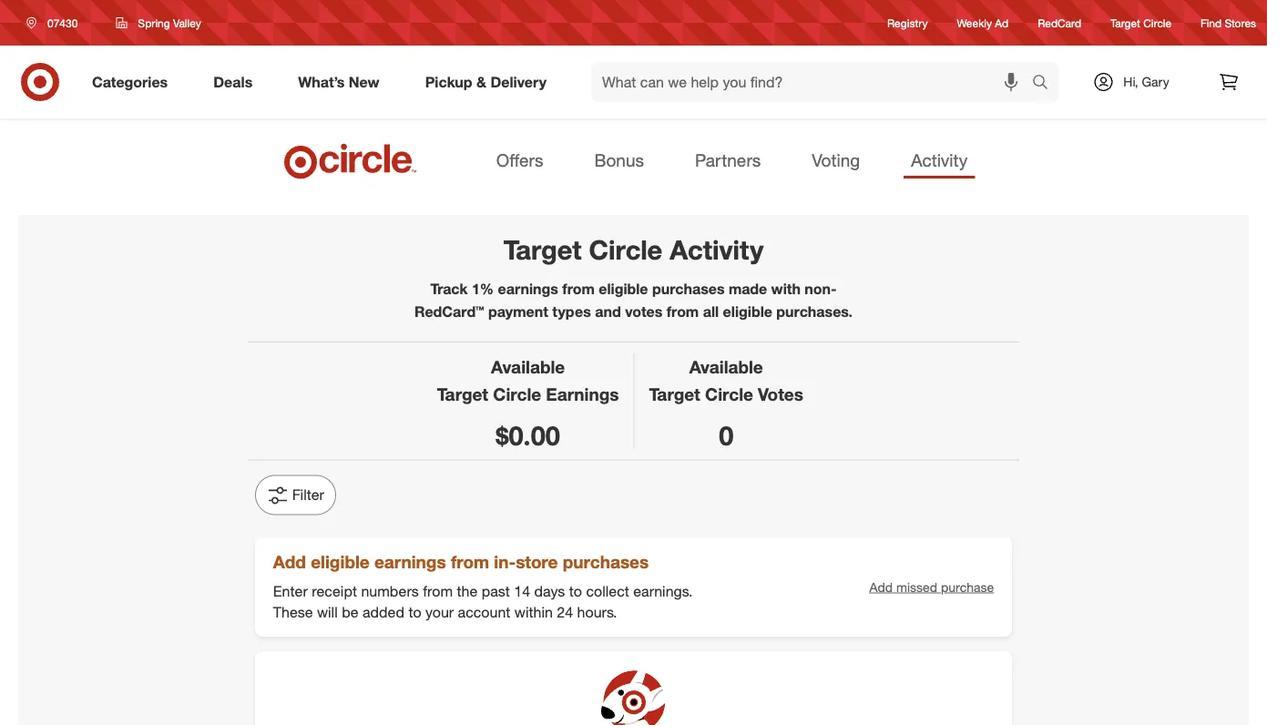 Task type: locate. For each thing, give the bounding box(es) containing it.
filter button
[[255, 476, 336, 516]]

deals
[[214, 73, 253, 91]]

24
[[557, 603, 573, 621]]

available down payment on the left top of page
[[491, 357, 565, 378]]

add inside add missed purchase link
[[870, 579, 893, 595]]

purchases.
[[777, 303, 853, 321]]

0 vertical spatial add
[[273, 552, 306, 573]]

in-
[[494, 552, 516, 573]]

spring valley button
[[104, 6, 213, 39]]

1 vertical spatial to
[[409, 603, 422, 621]]

track
[[431, 280, 468, 298]]

1 horizontal spatial to
[[570, 582, 582, 600]]

add up enter
[[273, 552, 306, 573]]

target
[[1111, 16, 1141, 30], [504, 234, 582, 266], [437, 384, 489, 405], [649, 384, 701, 405]]

collect
[[586, 582, 630, 600]]

$0.00
[[496, 419, 561, 452]]

purchase
[[942, 579, 995, 595]]

available for 0
[[690, 357, 764, 378]]

1 horizontal spatial eligible
[[599, 280, 649, 298]]

find stores link
[[1202, 15, 1257, 31]]

earnings
[[498, 280, 559, 298], [375, 552, 446, 573]]

what's new
[[298, 73, 380, 91]]

from up the
[[451, 552, 489, 573]]

to
[[570, 582, 582, 600], [409, 603, 422, 621]]

available inside available target circle earnings
[[491, 357, 565, 378]]

filter
[[292, 486, 324, 504]]

1 horizontal spatial earnings
[[498, 280, 559, 298]]

2 horizontal spatial eligible
[[723, 303, 773, 321]]

circle up 'track 1% earnings from eligible purchases made with non- redcard™ payment types and votes from all eligible purchases.'
[[589, 234, 663, 266]]

search
[[1025, 75, 1068, 93]]

1 horizontal spatial available
[[690, 357, 764, 378]]

available inside available target circle votes
[[690, 357, 764, 378]]

eligible
[[599, 280, 649, 298], [723, 303, 773, 321], [311, 552, 370, 573]]

and
[[595, 303, 621, 321]]

1 vertical spatial earnings
[[375, 552, 446, 573]]

1 vertical spatial add
[[870, 579, 893, 595]]

target down votes
[[649, 384, 701, 405]]

target circle activity
[[504, 234, 764, 266]]

account
[[458, 603, 511, 621]]

eligible down made
[[723, 303, 773, 321]]

days
[[535, 582, 565, 600]]

pickup
[[425, 73, 473, 91]]

2 vertical spatial eligible
[[311, 552, 370, 573]]

purchases up the all
[[653, 280, 725, 298]]

purchases
[[653, 280, 725, 298], [563, 552, 649, 573]]

gary
[[1143, 74, 1170, 90]]

add
[[273, 552, 306, 573], [870, 579, 893, 595]]

earnings
[[546, 384, 619, 405]]

earnings.
[[634, 582, 693, 600]]

circle inside available target circle votes
[[706, 384, 754, 405]]

from for purchases
[[563, 280, 595, 298]]

0 vertical spatial purchases
[[653, 280, 725, 298]]

voting
[[812, 149, 861, 170]]

0 vertical spatial eligible
[[599, 280, 649, 298]]

circle inside available target circle earnings
[[493, 384, 542, 405]]

1 available from the left
[[491, 357, 565, 378]]

non-
[[805, 280, 837, 298]]

available
[[491, 357, 565, 378], [690, 357, 764, 378]]

from
[[563, 280, 595, 298], [667, 303, 699, 321], [451, 552, 489, 573], [423, 582, 453, 600]]

0 horizontal spatial earnings
[[375, 552, 446, 573]]

0 horizontal spatial eligible
[[311, 552, 370, 573]]

eligible up and
[[599, 280, 649, 298]]

0
[[719, 419, 734, 452]]

circle up 0
[[706, 384, 754, 405]]

from left the all
[[667, 303, 699, 321]]

target circle
[[1111, 16, 1172, 30]]

2 available from the left
[[690, 357, 764, 378]]

0 vertical spatial earnings
[[498, 280, 559, 298]]

registry link
[[888, 15, 928, 31]]

earnings for 1%
[[498, 280, 559, 298]]

1 horizontal spatial purchases
[[653, 280, 725, 298]]

purchases up collect
[[563, 552, 649, 573]]

available for $0.00
[[491, 357, 565, 378]]

find
[[1202, 16, 1223, 30]]

from inside the enter receipt numbers from the past 14 days to collect earnings. these will be added to your account within 24 hours.
[[423, 582, 453, 600]]

earnings up payment on the left top of page
[[498, 280, 559, 298]]

1 horizontal spatial add
[[870, 579, 893, 595]]

to left your
[[409, 603, 422, 621]]

to up 24
[[570, 582, 582, 600]]

activity
[[912, 149, 968, 170], [670, 234, 764, 266]]

purchases inside 'track 1% earnings from eligible purchases made with non- redcard™ payment types and votes from all eligible purchases.'
[[653, 280, 725, 298]]

add missed purchase
[[870, 579, 995, 595]]

0 horizontal spatial to
[[409, 603, 422, 621]]

circle
[[1144, 16, 1172, 30], [589, 234, 663, 266], [493, 384, 542, 405], [706, 384, 754, 405]]

earnings up numbers
[[375, 552, 446, 573]]

offers link
[[489, 144, 551, 179]]

1 vertical spatial activity
[[670, 234, 764, 266]]

within
[[515, 603, 553, 621]]

available down the all
[[690, 357, 764, 378]]

from up your
[[423, 582, 453, 600]]

add left 'missed'
[[870, 579, 893, 595]]

circle left find
[[1144, 16, 1172, 30]]

track 1% earnings from eligible purchases made with non- redcard™ payment types and votes from all eligible purchases.
[[415, 280, 853, 321]]

partners link
[[688, 144, 769, 179]]

earnings inside 'track 1% earnings from eligible purchases made with non- redcard™ payment types and votes from all eligible purchases.'
[[498, 280, 559, 298]]

available target circle earnings
[[437, 357, 619, 405]]

from for store
[[451, 552, 489, 573]]

target down redcard™
[[437, 384, 489, 405]]

1 vertical spatial purchases
[[563, 552, 649, 573]]

earnings for eligible
[[375, 552, 446, 573]]

07430 button
[[15, 6, 97, 39]]

1 horizontal spatial activity
[[912, 149, 968, 170]]

0 vertical spatial activity
[[912, 149, 968, 170]]

hi,
[[1124, 74, 1139, 90]]

0 horizontal spatial available
[[491, 357, 565, 378]]

from up types
[[563, 280, 595, 298]]

eligible up receipt
[[311, 552, 370, 573]]

0 horizontal spatial add
[[273, 552, 306, 573]]

0 vertical spatial to
[[570, 582, 582, 600]]

partners
[[695, 149, 761, 170]]

search button
[[1025, 62, 1068, 106]]

add eligible earnings from in-store purchases
[[273, 552, 649, 573]]

pickup & delivery
[[425, 73, 547, 91]]

store
[[516, 552, 558, 573]]

what's
[[298, 73, 345, 91]]

circle up $0.00
[[493, 384, 542, 405]]

valley
[[173, 16, 201, 30]]

1 vertical spatial eligible
[[723, 303, 773, 321]]



Task type: describe. For each thing, give the bounding box(es) containing it.
these
[[273, 603, 313, 621]]

0 horizontal spatial activity
[[670, 234, 764, 266]]

&
[[477, 73, 487, 91]]

new
[[349, 73, 380, 91]]

redcard™
[[415, 303, 485, 321]]

enter
[[273, 582, 308, 600]]

target up payment on the left top of page
[[504, 234, 582, 266]]

bonus link
[[587, 144, 652, 179]]

spring
[[138, 16, 170, 30]]

target inside available target circle earnings
[[437, 384, 489, 405]]

voting link
[[805, 144, 868, 179]]

with
[[772, 280, 801, 298]]

weekly ad link
[[958, 15, 1009, 31]]

14
[[514, 582, 531, 600]]

What can we help you find? suggestions appear below search field
[[592, 62, 1037, 102]]

hours.
[[578, 603, 618, 621]]

payment
[[489, 303, 549, 321]]

the
[[457, 582, 478, 600]]

made
[[729, 280, 768, 298]]

0 horizontal spatial purchases
[[563, 552, 649, 573]]

activity inside "link"
[[912, 149, 968, 170]]

missed
[[897, 579, 938, 595]]

add missed purchase link
[[870, 578, 995, 597]]

all
[[703, 303, 719, 321]]

1%
[[472, 280, 494, 298]]

available target circle votes
[[649, 357, 804, 405]]

redcard
[[1038, 16, 1082, 30]]

hi, gary
[[1124, 74, 1170, 90]]

spring valley
[[138, 16, 201, 30]]

stores
[[1226, 16, 1257, 30]]

find stores
[[1202, 16, 1257, 30]]

add for add eligible earnings from in-store purchases
[[273, 552, 306, 573]]

will
[[317, 603, 338, 621]]

target inside available target circle votes
[[649, 384, 701, 405]]

receipt
[[312, 582, 357, 600]]

categories link
[[77, 62, 191, 102]]

target up hi,
[[1111, 16, 1141, 30]]

enter receipt numbers from the past 14 days to collect earnings. these will be added to your account within 24 hours.
[[273, 582, 693, 621]]

from for past
[[423, 582, 453, 600]]

activity link
[[904, 144, 976, 179]]

numbers
[[361, 582, 419, 600]]

offers
[[497, 149, 544, 170]]

categories
[[92, 73, 168, 91]]

types
[[553, 303, 591, 321]]

deals link
[[198, 62, 276, 102]]

pickup & delivery link
[[410, 62, 570, 102]]

delivery
[[491, 73, 547, 91]]

target circle logo image
[[281, 142, 420, 181]]

past
[[482, 582, 510, 600]]

07430
[[47, 16, 78, 30]]

registry
[[888, 16, 928, 30]]

redcard link
[[1038, 15, 1082, 31]]

bonus
[[595, 149, 644, 170]]

votes
[[626, 303, 663, 321]]

be
[[342, 603, 359, 621]]

add for add missed purchase
[[870, 579, 893, 595]]

weekly ad
[[958, 16, 1009, 30]]

added
[[363, 603, 405, 621]]

target circle link
[[1111, 15, 1172, 31]]

ad
[[996, 16, 1009, 30]]

votes
[[759, 384, 804, 405]]

weekly
[[958, 16, 993, 30]]

your
[[426, 603, 454, 621]]

what's new link
[[283, 62, 403, 102]]



Task type: vqa. For each thing, say whether or not it's contained in the screenshot.
from corresponding to purchases
yes



